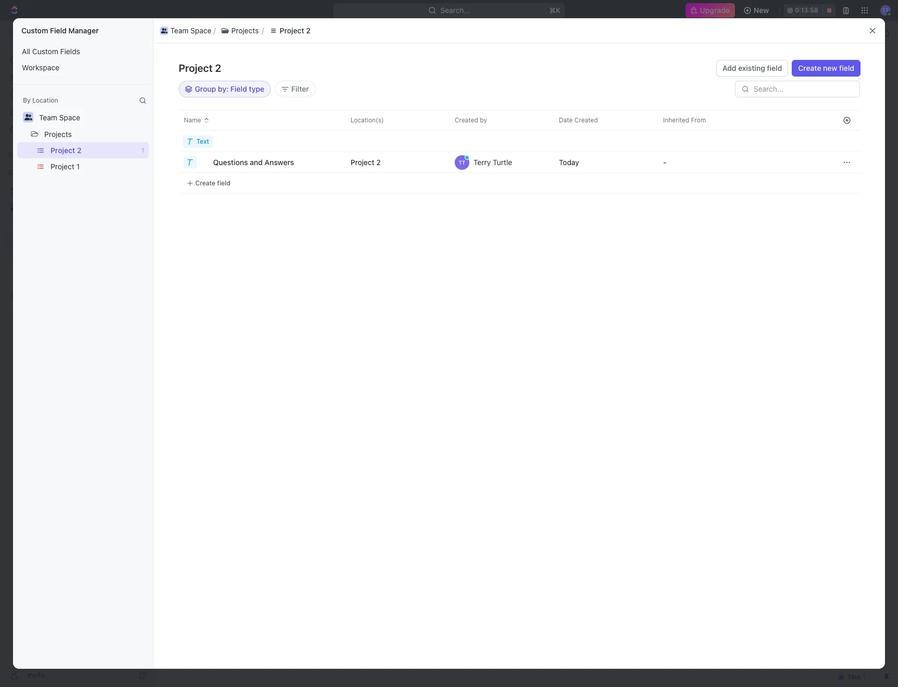 Task type: describe. For each thing, give the bounding box(es) containing it.
17
[[723, 40, 729, 47]]

row inside grid
[[336, 110, 837, 131]]

custom fields button
[[97, 495, 546, 520]]

in progress to
[[719, 174, 762, 182]]

group by : field type
[[195, 84, 265, 93]]

questions and answers inside custom fields 'element'
[[117, 526, 196, 535]]

type
[[249, 84, 265, 93]]

empty field
[[127, 554, 166, 562]]

list link
[[232, 94, 247, 108]]

attachments button
[[97, 579, 546, 604]]

add left existing at the top right of the page
[[723, 64, 737, 72]]

nov
[[710, 40, 721, 47]]

dashboards
[[25, 107, 65, 116]]

1 changed status from from the top
[[648, 116, 713, 124]]

questions inside button
[[213, 158, 248, 167]]

hide for hide dropdown button
[[776, 96, 791, 105]]

date created
[[560, 116, 599, 124]]

custom inside all custom fields button
[[32, 47, 58, 56]]

Search tasks... text field
[[769, 118, 873, 134]]

new
[[824, 64, 838, 72]]

location(s)
[[351, 116, 384, 124]]

3 changed status from from the top
[[648, 174, 713, 182]]

create field
[[196, 179, 231, 187]]

questions inside custom fields 'element'
[[117, 526, 151, 535]]

project 1 button
[[46, 159, 149, 175]]

filter
[[292, 84, 309, 93]]

1 horizontal spatial 1
[[141, 147, 144, 154]]

dashboards link
[[4, 104, 151, 120]]

1 horizontal spatial projects link
[[225, 27, 268, 40]]

1 vertical spatial field
[[231, 84, 247, 93]]

created on nov 17
[[675, 40, 729, 47]]

team space for user group image at left
[[175, 29, 216, 38]]

progress for in progress
[[202, 147, 236, 155]]

create for create field
[[196, 179, 216, 187]]

team space, , element
[[76, 39, 87, 49]]

space for team space button to the top
[[191, 26, 212, 35]]

questions and answers row group
[[154, 131, 362, 194]]

project 2 button
[[345, 152, 436, 173]]

text
[[197, 137, 209, 145]]

board
[[195, 96, 215, 105]]

add description button
[[101, 430, 542, 446]]

list containing project 2
[[13, 142, 153, 175]]

created by
[[455, 116, 488, 124]]

3 status from the top
[[677, 174, 695, 182]]

press space to select this row. row inside questions and answers row group
[[154, 152, 336, 173]]

search...
[[441, 6, 471, 15]]

upgrade link
[[686, 3, 736, 18]]

to
[[756, 174, 762, 182]]

terry turtle
[[474, 158, 513, 167]]

1 horizontal spatial task
[[294, 147, 308, 155]]

calendar
[[266, 96, 297, 105]]

field inside questions and answers row group
[[217, 179, 231, 187]]

24
[[796, 174, 804, 182]]

2 from from the top
[[697, 157, 711, 165]]

share
[[740, 39, 760, 48]]

terry
[[474, 158, 491, 167]]

list
[[234, 96, 247, 105]]

by for group
[[218, 84, 227, 93]]

filter button
[[276, 81, 316, 98]]

3 changed from the top
[[650, 174, 675, 182]]

8686faf0v button
[[136, 293, 176, 306]]

text button
[[183, 135, 214, 148]]

task 1
[[210, 181, 231, 190]]

2 changed status from from the top
[[648, 157, 713, 165]]

share button
[[734, 35, 766, 52]]

favorites
[[8, 151, 36, 159]]

team space link
[[162, 27, 219, 40]]

empty field button
[[97, 550, 172, 567]]

search button
[[720, 94, 761, 108]]

project 2 inside dropdown button
[[351, 158, 381, 167]]

group
[[195, 84, 216, 93]]

0:13:58
[[796, 6, 819, 14]]

2 inside dropdown button
[[377, 158, 381, 167]]

date created column header
[[545, 110, 651, 131]]

space for team space link
[[195, 29, 216, 38]]

calendar link
[[264, 94, 297, 108]]

inbox link
[[4, 68, 151, 85]]

workspace button
[[17, 59, 149, 76]]

1 for task 1
[[228, 181, 231, 190]]

0 horizontal spatial project 2 link
[[180, 39, 211, 48]]

customize
[[810, 96, 847, 105]]

docs link
[[4, 86, 151, 103]]

customize button
[[797, 94, 850, 108]]

add left description
[[118, 433, 131, 442]]

0 vertical spatial add task button
[[817, 63, 861, 80]]

2 changed from the top
[[650, 157, 675, 165]]

on
[[700, 40, 708, 47]]

questions and answers button
[[212, 154, 301, 171]]

hide button
[[537, 120, 559, 132]]

name row
[[154, 110, 338, 131]]

new
[[754, 6, 770, 15]]

list containing team space
[[158, 24, 865, 37]]

all
[[22, 47, 30, 56]]

created by column header
[[441, 110, 547, 131]]

1 vertical spatial add task
[[280, 147, 308, 155]]

projects / project 2
[[142, 39, 211, 48]]

custom fields element
[[97, 520, 546, 567]]

user group image for team space button to the top
[[161, 28, 168, 33]]

project 1
[[51, 162, 80, 171]]

mins
[[806, 174, 820, 182]]

add existing field button
[[717, 60, 789, 77]]

existing
[[739, 64, 766, 72]]

workspace
[[22, 63, 59, 72]]

project inside dropdown button
[[351, 158, 375, 167]]

create new field button
[[793, 60, 861, 77]]

0 horizontal spatial projects button
[[40, 126, 77, 142]]

assignees button
[[422, 120, 470, 132]]

all custom fields button
[[17, 43, 149, 59]]

2 horizontal spatial /
[[270, 29, 273, 38]]

location(s) column header
[[336, 110, 443, 131]]

0 horizontal spatial add task button
[[268, 145, 312, 157]]

search
[[734, 96, 758, 105]]

custom field manager
[[21, 26, 99, 35]]

favorites button
[[4, 149, 40, 162]]

from
[[692, 116, 707, 124]]

2 status from the top
[[677, 157, 695, 165]]

hide for hide button
[[541, 122, 555, 130]]

0 horizontal spatial projects link
[[142, 39, 170, 48]]



Task type: locate. For each thing, give the bounding box(es) containing it.
attachments
[[97, 586, 154, 597]]

hide button
[[763, 94, 795, 108]]

2 vertical spatial changed status from
[[648, 174, 713, 182]]

0 vertical spatial 1
[[141, 147, 144, 154]]

1 vertical spatial task
[[294, 147, 308, 155]]

row
[[336, 110, 837, 131]]

0 horizontal spatial progress
[[202, 147, 236, 155]]

1 vertical spatial user group image
[[11, 204, 19, 211]]

2 row group from the left
[[835, 131, 861, 194]]

location
[[32, 96, 58, 104]]

project 2
[[280, 26, 311, 35], [288, 29, 319, 38], [179, 62, 221, 74], [181, 62, 243, 79], [51, 146, 82, 155], [351, 158, 381, 167]]

by
[[218, 84, 227, 93], [480, 116, 488, 124]]

0 horizontal spatial team space button
[[34, 109, 85, 126]]

row group containing project 2
[[336, 131, 835, 194]]

0 horizontal spatial user group image
[[11, 204, 19, 211]]

Search... text field
[[755, 85, 855, 93]]

0 vertical spatial progress
[[202, 147, 236, 155]]

1 horizontal spatial create
[[799, 64, 822, 72]]

team space button down location
[[34, 109, 85, 126]]

2 vertical spatial list
[[13, 142, 153, 175]]

field right existing at the top right of the page
[[768, 64, 783, 72]]

row containing location(s)
[[336, 110, 837, 131]]

by location
[[23, 96, 58, 104]]

by for created
[[480, 116, 488, 124]]

0 vertical spatial by
[[218, 84, 227, 93]]

docs
[[25, 90, 42, 99]]

team space
[[171, 26, 212, 35], [175, 29, 216, 38], [39, 113, 80, 122]]

1 horizontal spatial project 2 link
[[275, 27, 321, 40]]

turtle
[[493, 158, 513, 167]]

list containing all custom fields
[[13, 43, 153, 76]]

1 vertical spatial changed
[[650, 157, 675, 165]]

1 horizontal spatial and
[[250, 158, 263, 167]]

grid containing questions and answers
[[154, 110, 861, 661]]

1 vertical spatial progress
[[728, 174, 754, 182]]

name
[[184, 116, 201, 124]]

team space for user group icon in team space button
[[171, 26, 212, 35]]

changed status from
[[648, 116, 713, 124], [648, 157, 713, 165], [648, 174, 713, 182]]

Edit task name text field
[[97, 315, 546, 335]]

progress for in progress to
[[728, 174, 754, 182]]

1 horizontal spatial fields
[[134, 502, 160, 513]]

created
[[675, 40, 699, 47], [455, 116, 479, 124], [575, 116, 599, 124]]

1 vertical spatial by
[[480, 116, 488, 124]]

custom fields
[[97, 502, 160, 513]]

hide
[[776, 96, 791, 105], [541, 122, 555, 130]]

0 vertical spatial list
[[158, 24, 865, 37]]

created up tt
[[455, 116, 479, 124]]

create for create new field
[[799, 64, 822, 72]]

team inside list
[[171, 26, 189, 35]]

task up task 1 link
[[294, 147, 308, 155]]

invite
[[27, 671, 45, 680]]

field
[[768, 64, 783, 72], [840, 64, 855, 72], [217, 179, 231, 187], [150, 554, 166, 562]]

0 vertical spatial changed
[[650, 116, 675, 124]]

and up task 1 link
[[250, 158, 263, 167]]

0 vertical spatial create
[[799, 64, 822, 72]]

subtasks
[[143, 471, 179, 480]]

column header
[[154, 110, 162, 131], [154, 110, 180, 131]]

1 for project 1
[[76, 162, 80, 171]]

1 horizontal spatial questions
[[213, 158, 248, 167]]

create new field
[[799, 64, 855, 72]]

grid
[[154, 110, 861, 661]]

1 vertical spatial projects button
[[40, 126, 77, 142]]

add task button up "activity"
[[817, 63, 861, 80]]

0 horizontal spatial create
[[196, 179, 216, 187]]

1 from from the top
[[697, 116, 711, 124]]

row group
[[336, 131, 835, 194], [835, 131, 861, 194]]

0 horizontal spatial in
[[193, 147, 200, 155]]

/
[[221, 29, 223, 38], [270, 29, 273, 38], [174, 39, 176, 48]]

fields inside button
[[60, 47, 80, 56]]

hide inside button
[[541, 122, 555, 130]]

sidebar navigation
[[0, 21, 156, 688]]

tree
[[4, 181, 151, 322]]

0 vertical spatial changed status from
[[648, 116, 713, 124]]

1 horizontal spatial add task
[[824, 67, 855, 76]]

add up task 1 link
[[280, 147, 292, 155]]

questions and answers up empty field
[[117, 526, 196, 535]]

team inside team space link
[[175, 29, 193, 38]]

1 vertical spatial hide
[[541, 122, 555, 130]]

date
[[560, 116, 573, 124]]

1 vertical spatial fields
[[134, 502, 160, 513]]

empty
[[127, 554, 149, 562]]

1 horizontal spatial user group image
[[161, 28, 168, 33]]

2 vertical spatial changed
[[650, 174, 675, 182]]

add task button up task 1 link
[[268, 145, 312, 157]]

press space to select this row. row
[[336, 131, 835, 152], [154, 152, 336, 173], [336, 152, 835, 173], [336, 173, 835, 194]]

today
[[560, 158, 580, 167]]

user group image down spaces
[[11, 204, 19, 211]]

add existing field
[[723, 64, 783, 72]]

questions
[[213, 158, 248, 167], [117, 526, 151, 535]]

0 vertical spatial in
[[193, 147, 200, 155]]

field down in progress
[[217, 179, 231, 187]]

field inside "button"
[[150, 554, 166, 562]]

0 vertical spatial fields
[[60, 47, 80, 56]]

1 inside button
[[76, 162, 80, 171]]

1 horizontal spatial hide
[[776, 96, 791, 105]]

description
[[133, 433, 171, 442]]

created left on at right top
[[675, 40, 699, 47]]

1 vertical spatial from
[[697, 157, 711, 165]]

0 vertical spatial projects button
[[216, 24, 264, 37]]

in progress
[[193, 147, 236, 155]]

add up customize on the top right of the page
[[824, 67, 837, 76]]

in inside task sidebar content section
[[721, 174, 726, 182]]

progress down text
[[202, 147, 236, 155]]

0 vertical spatial questions
[[213, 158, 248, 167]]

field up all custom fields
[[50, 26, 67, 35]]

row group down date created
[[336, 131, 835, 194]]

answers inside button
[[265, 158, 294, 167]]

0 horizontal spatial answers
[[167, 526, 196, 535]]

in
[[193, 147, 200, 155], [721, 174, 726, 182]]

1 vertical spatial add task button
[[268, 145, 312, 157]]

progress inside task sidebar content section
[[728, 174, 754, 182]]

progress
[[202, 147, 236, 155], [728, 174, 754, 182]]

team
[[171, 26, 189, 35], [175, 29, 193, 38], [39, 113, 57, 122]]

0 horizontal spatial /
[[174, 39, 176, 48]]

fields inside dropdown button
[[134, 502, 160, 513]]

1 vertical spatial and
[[153, 526, 165, 535]]

create left new
[[799, 64, 822, 72]]

1 vertical spatial questions
[[117, 526, 151, 535]]

1 horizontal spatial team space button
[[158, 24, 214, 37]]

list
[[158, 24, 865, 37], [13, 43, 153, 76], [13, 142, 153, 175]]

press space to select this row. row containing project 2
[[336, 152, 835, 173]]

manager
[[69, 26, 99, 35]]

tree inside sidebar 'navigation'
[[4, 181, 151, 322]]

0 horizontal spatial created
[[455, 116, 479, 124]]

in left "to"
[[721, 174, 726, 182]]

inherited from
[[664, 116, 707, 124]]

user group image
[[166, 31, 172, 36]]

1 vertical spatial create
[[196, 179, 216, 187]]

1 vertical spatial questions and answers
[[117, 526, 196, 535]]

1 horizontal spatial /
[[221, 29, 223, 38]]

changed left from
[[650, 116, 675, 124]]

and up empty field
[[153, 526, 165, 535]]

1 vertical spatial list
[[13, 43, 153, 76]]

changed status from down the "-"
[[648, 174, 713, 182]]

by right group
[[218, 84, 227, 93]]

8686faf0v
[[140, 296, 172, 303]]

and inside custom fields 'element'
[[153, 526, 165, 535]]

by
[[23, 96, 31, 104]]

0 horizontal spatial hide
[[541, 122, 555, 130]]

0 vertical spatial add task
[[824, 67, 855, 76]]

task
[[839, 67, 855, 76], [294, 147, 308, 155], [210, 181, 226, 190]]

0 horizontal spatial by
[[218, 84, 227, 93]]

inbox
[[25, 72, 43, 81]]

1 horizontal spatial in
[[721, 174, 726, 182]]

team space inside list
[[171, 26, 212, 35]]

1 horizontal spatial questions and answers
[[213, 158, 294, 167]]

add task up task 1 link
[[280, 147, 308, 155]]

changed
[[650, 116, 675, 124], [650, 157, 675, 165], [650, 174, 675, 182]]

created for created on nov 17
[[675, 40, 699, 47]]

subtasks button
[[139, 466, 183, 485]]

user group image up projects / project 2
[[161, 28, 168, 33]]

0:13:58 button
[[785, 4, 836, 17]]

status
[[677, 116, 695, 124], [677, 157, 695, 165], [677, 174, 695, 182]]

0 vertical spatial team space button
[[158, 24, 214, 37]]

0 vertical spatial from
[[697, 116, 711, 124]]

questions down in progress
[[213, 158, 248, 167]]

projects
[[232, 26, 259, 35], [238, 29, 266, 38], [142, 39, 170, 48], [44, 130, 72, 139]]

from right inherited
[[697, 116, 711, 124]]

task sidebar content section
[[616, 57, 835, 662]]

progress left "to"
[[728, 174, 754, 182]]

0 horizontal spatial 1
[[76, 162, 80, 171]]

project 2 button
[[264, 24, 316, 37]]

0 vertical spatial and
[[250, 158, 263, 167]]

questions down custom fields
[[117, 526, 151, 535]]

row group right the mins
[[835, 131, 861, 194]]

0 horizontal spatial add task
[[280, 147, 308, 155]]

project 2 link
[[275, 27, 321, 40], [180, 39, 211, 48]]

1 vertical spatial 1
[[76, 162, 80, 171]]

name column header
[[180, 110, 338, 131]]

1 vertical spatial in
[[721, 174, 726, 182]]

create inside questions and answers row group
[[196, 179, 216, 187]]

1 vertical spatial answers
[[167, 526, 196, 535]]

team for team space link
[[175, 29, 193, 38]]

in for in progress
[[193, 147, 200, 155]]

questions and answers inside questions and answers button
[[213, 158, 294, 167]]

3 from from the top
[[697, 174, 711, 182]]

fields
[[60, 47, 80, 56], [134, 502, 160, 513]]

inherited
[[664, 116, 690, 124]]

created for created by
[[455, 116, 479, 124]]

1 vertical spatial team space button
[[34, 109, 85, 126]]

1 horizontal spatial add task button
[[817, 63, 861, 80]]

by inside column header
[[480, 116, 488, 124]]

0 horizontal spatial fields
[[60, 47, 80, 56]]

1 changed from the top
[[650, 116, 675, 124]]

0 horizontal spatial and
[[153, 526, 165, 535]]

2 inside button
[[306, 26, 311, 35]]

fields up workspace button
[[60, 47, 80, 56]]

add description
[[118, 433, 171, 442]]

1 horizontal spatial created
[[575, 116, 599, 124]]

0 horizontal spatial questions
[[117, 526, 151, 535]]

cell
[[336, 131, 441, 152], [441, 131, 545, 152], [545, 131, 649, 152], [649, 131, 754, 152], [754, 131, 835, 152], [835, 131, 861, 152], [154, 152, 180, 173], [754, 152, 835, 173], [336, 173, 441, 194], [441, 173, 545, 194], [545, 173, 649, 194], [649, 173, 754, 194], [754, 173, 835, 194], [835, 173, 861, 194]]

team space button up projects / project 2
[[158, 24, 214, 37]]

upgrade
[[701, 6, 730, 15]]

changed status from up the "-"
[[648, 116, 713, 124]]

activity
[[841, 82, 861, 88]]

tt
[[459, 159, 466, 166]]

from left in progress to
[[697, 174, 711, 182]]

custom for custom fields
[[97, 502, 131, 513]]

2 horizontal spatial created
[[675, 40, 699, 47]]

hide inside dropdown button
[[776, 96, 791, 105]]

you
[[637, 174, 648, 182]]

and inside button
[[250, 158, 263, 167]]

24 mins
[[796, 174, 820, 182]]

answers inside custom fields 'element'
[[167, 526, 196, 535]]

-
[[664, 158, 667, 167]]

user group image
[[161, 28, 168, 33], [11, 204, 19, 211]]

2 vertical spatial task
[[210, 181, 226, 190]]

changed status from up you
[[648, 157, 713, 165]]

field right new
[[840, 64, 855, 72]]

1
[[141, 147, 144, 154], [76, 162, 80, 171], [228, 181, 231, 190]]

1 horizontal spatial field
[[231, 84, 247, 93]]

from right the "-"
[[697, 157, 711, 165]]

1 horizontal spatial progress
[[728, 174, 754, 182]]

custom inside custom fields dropdown button
[[97, 502, 131, 513]]

custom
[[21, 26, 48, 35], [32, 47, 58, 56], [97, 502, 131, 513]]

user group image inside tree
[[11, 204, 19, 211]]

0 vertical spatial answers
[[265, 158, 294, 167]]

task down in progress
[[210, 181, 226, 190]]

:
[[227, 84, 229, 93]]

in for in progress to
[[721, 174, 726, 182]]

2 horizontal spatial task
[[839, 67, 855, 76]]

press space to select this row. row containing questions and answers
[[154, 152, 336, 173]]

changed down the "-"
[[650, 174, 675, 182]]

2 vertical spatial status
[[677, 174, 695, 182]]

create down in progress
[[196, 179, 216, 187]]

created right "date"
[[575, 116, 599, 124]]

1 vertical spatial changed status from
[[648, 157, 713, 165]]

team for team space button to the top
[[171, 26, 189, 35]]

0 vertical spatial status
[[677, 116, 695, 124]]

questions and answers up task 1 link
[[213, 158, 294, 167]]

project
[[280, 26, 304, 35], [288, 29, 312, 38], [180, 39, 204, 48], [179, 62, 213, 74], [181, 62, 228, 79], [51, 146, 75, 155], [351, 158, 375, 167], [51, 162, 74, 171]]

1 status from the top
[[677, 116, 695, 124]]

field right :
[[231, 84, 247, 93]]

by right assignees
[[480, 116, 488, 124]]

0 vertical spatial custom
[[21, 26, 48, 35]]

0 vertical spatial questions and answers
[[213, 158, 294, 167]]

create field button
[[183, 177, 235, 190]]

1 horizontal spatial projects button
[[216, 24, 264, 37]]

in down text
[[193, 147, 200, 155]]

0 vertical spatial hide
[[776, 96, 791, 105]]

1 horizontal spatial by
[[480, 116, 488, 124]]

team space button
[[158, 24, 214, 37], [34, 109, 85, 126]]

user group image inside team space button
[[161, 28, 168, 33]]

task up "activity"
[[839, 67, 855, 76]]

0 vertical spatial user group image
[[161, 28, 168, 33]]

changed down inherited
[[650, 157, 675, 165]]

inherited from column header
[[649, 110, 756, 131]]

new button
[[740, 2, 776, 19]]

cell inside questions and answers row group
[[154, 152, 180, 173]]

user group image for tree within sidebar 'navigation'
[[11, 204, 19, 211]]

spaces
[[8, 169, 30, 177]]

answers
[[265, 158, 294, 167], [167, 526, 196, 535]]

from
[[697, 116, 711, 124], [697, 157, 711, 165], [697, 174, 711, 182]]

task sidebar navigation tab list
[[840, 63, 862, 124]]

2 horizontal spatial 1
[[228, 181, 231, 190]]

add task up "activity"
[[824, 67, 855, 76]]

custom for custom field manager
[[21, 26, 48, 35]]

project 2 inside button
[[280, 26, 311, 35]]

fields down subtasks button
[[134, 502, 160, 513]]

0 horizontal spatial task
[[210, 181, 226, 190]]

2 vertical spatial from
[[697, 174, 711, 182]]

hide down search... text field
[[776, 96, 791, 105]]

2 vertical spatial custom
[[97, 502, 131, 513]]

2 vertical spatial 1
[[228, 181, 231, 190]]

home link
[[4, 51, 151, 67]]

0 horizontal spatial questions and answers
[[117, 526, 196, 535]]

0 vertical spatial task
[[839, 67, 855, 76]]

field right the empty
[[150, 554, 166, 562]]

board link
[[192, 94, 215, 108]]

1 row group from the left
[[336, 131, 835, 194]]

0 vertical spatial field
[[50, 26, 67, 35]]

hide left "date"
[[541, 122, 555, 130]]



Task type: vqa. For each thing, say whether or not it's contained in the screenshot.
"Mind"
no



